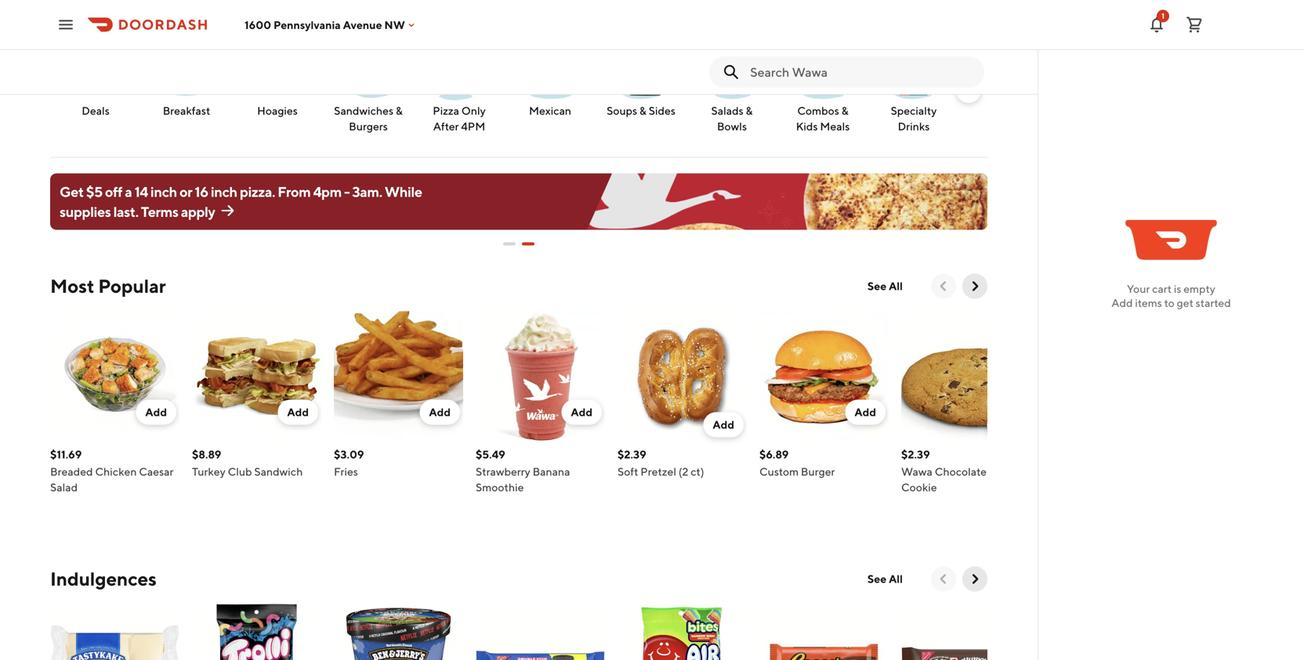 Task type: vqa. For each thing, say whether or not it's contained in the screenshot.
second mi from left
no



Task type: describe. For each thing, give the bounding box(es) containing it.
1600
[[245, 18, 271, 31]]

add for $11.69 breaded chicken caesar salad
[[145, 406, 167, 419]]

deals link
[[56, 46, 135, 120]]

banana
[[533, 466, 570, 479]]

fries
[[334, 466, 358, 479]]

custom
[[760, 466, 799, 479]]

salad
[[50, 481, 78, 494]]

add for $3.09 fries
[[429, 406, 451, 419]]

$11.69 breaded chicken caesar salad
[[50, 448, 174, 494]]

1600 pennsylvania avenue nw button
[[245, 18, 418, 31]]

3am.
[[352, 183, 382, 200]]

breaded chicken caesar salad image
[[50, 312, 180, 441]]

chip
[[989, 466, 1013, 479]]

from
[[278, 183, 311, 200]]

after
[[433, 120, 459, 133]]

salads
[[711, 104, 744, 117]]

sandwiches & burgers link
[[329, 46, 408, 135]]

kids
[[796, 120, 818, 133]]

notification bell image
[[1148, 15, 1167, 34]]

breakfast
[[163, 104, 210, 117]]

$8.89
[[192, 448, 221, 461]]

most popular link
[[50, 274, 166, 299]]

combos & kids meals link
[[784, 46, 862, 135]]

a
[[125, 183, 132, 200]]

0 items, open order cart image
[[1185, 15, 1204, 34]]

$2.39 for wawa
[[902, 448, 930, 461]]

hoagies link
[[238, 46, 317, 120]]

mexican image
[[522, 47, 579, 103]]

get
[[1177, 297, 1194, 310]]

bowls
[[717, 120, 747, 133]]

items
[[1135, 297, 1163, 310]]

breakfast link
[[147, 46, 226, 120]]

your
[[1127, 283, 1150, 296]]

burgers
[[349, 120, 388, 133]]

salads & bowls image
[[704, 47, 760, 103]]

Search Wawa search field
[[750, 64, 972, 81]]

open menu image
[[56, 15, 75, 34]]

custom burger image
[[760, 312, 889, 441]]

last.
[[113, 203, 138, 220]]

empty
[[1184, 283, 1216, 296]]

fee
[[139, 7, 155, 20]]

combos & kids meals image
[[795, 47, 851, 103]]

is
[[1174, 283, 1182, 296]]

1 inch from the left
[[150, 183, 177, 200]]

see all link for indulgences
[[858, 567, 913, 592]]

$3.09 fries
[[334, 448, 364, 479]]

pretzel
[[641, 466, 677, 479]]

started
[[1196, 297, 1231, 310]]

next button of carousel image for indulgences
[[967, 572, 983, 588]]

pennsylvania
[[274, 18, 341, 31]]

specialty drinks image
[[886, 47, 942, 103]]

pizza only after 4pm
[[433, 104, 486, 133]]

deals
[[82, 104, 110, 117]]

apply
[[181, 203, 215, 220]]

strawberry
[[476, 466, 531, 479]]

see all for most popular
[[868, 280, 903, 293]]

soft
[[618, 466, 639, 479]]

ct)
[[691, 466, 704, 479]]

get
[[60, 183, 84, 200]]

deals image
[[67, 47, 124, 103]]

breaded
[[50, 466, 93, 479]]

0 in cart. click to edit quantity image
[[987, 413, 1028, 438]]

sandwich
[[254, 466, 303, 479]]

-
[[344, 183, 350, 200]]

& for combos
[[842, 104, 849, 117]]

add for $5.49 strawberry banana smoothie
[[571, 406, 593, 419]]

sides
[[649, 104, 676, 117]]

see all link for most popular
[[858, 274, 913, 299]]

meals
[[820, 120, 850, 133]]

cart
[[1153, 283, 1172, 296]]

add for $8.89 turkey club sandwich
[[287, 406, 309, 419]]

$2.39 soft pretzel (2 ct)
[[618, 448, 704, 479]]

caesar
[[139, 466, 174, 479]]



Task type: locate. For each thing, give the bounding box(es) containing it.
hoagies image
[[249, 47, 306, 103]]

1 vertical spatial see
[[868, 573, 887, 586]]

off
[[105, 183, 122, 200]]

& inside sandwiches & burgers
[[396, 104, 403, 117]]

to
[[1165, 297, 1175, 310]]

& inside the salads & bowls
[[746, 104, 753, 117]]

& up meals
[[842, 104, 849, 117]]

popular
[[98, 275, 166, 298]]

4pm
[[313, 183, 342, 200]]

$2.39 inside $2.39 soft pretzel (2 ct)
[[618, 448, 647, 461]]

wawa
[[902, 466, 933, 479]]

0 vertical spatial see all link
[[858, 274, 913, 299]]

smoothie
[[476, 481, 524, 494]]

1 $2.39 from the left
[[618, 448, 647, 461]]

$2.39 up wawa
[[902, 448, 930, 461]]

$11.69
[[50, 448, 82, 461]]

all for most popular
[[889, 280, 903, 293]]

$2.39 up soft
[[618, 448, 647, 461]]

$2.39 inside $2.39 wawa chocolate chip cookie
[[902, 448, 930, 461]]

1 horizontal spatial inch
[[211, 183, 237, 200]]

soups & sides link
[[602, 46, 680, 120]]

terms
[[141, 203, 178, 220]]

while
[[385, 183, 422, 200]]

0 vertical spatial see all
[[868, 280, 903, 293]]

$2.39 wawa chocolate chip cookie
[[902, 448, 1013, 494]]

see for most popular
[[868, 280, 887, 293]]

4pm
[[461, 120, 486, 133]]

& for sandwiches
[[396, 104, 403, 117]]

$5.49 strawberry banana smoothie
[[476, 448, 570, 494]]

1 vertical spatial see all
[[868, 573, 903, 586]]

add inside your cart is empty add items to get started
[[1112, 297, 1133, 310]]

$5.49
[[476, 448, 505, 461]]

soups
[[607, 104, 637, 117]]

1 see all link from the top
[[858, 274, 913, 299]]

strawberry banana smoothie image
[[476, 312, 605, 441]]

see all
[[868, 280, 903, 293], [868, 573, 903, 586]]

$2.39
[[618, 448, 647, 461], [902, 448, 930, 461]]

1600 pennsylvania avenue nw
[[245, 18, 405, 31]]

previous button of carousel image for most popular
[[936, 279, 952, 294]]

turkey
[[192, 466, 226, 479]]

see all for indulgences
[[868, 573, 903, 586]]

1 all from the top
[[889, 280, 903, 293]]

see for indulgences
[[868, 573, 887, 586]]

$3.09
[[334, 448, 364, 461]]

see all link
[[858, 274, 913, 299], [858, 567, 913, 592]]

2 see all from the top
[[868, 573, 903, 586]]

mexican link
[[511, 46, 590, 120]]

16
[[195, 183, 208, 200]]

hoagies
[[257, 104, 298, 117]]

see
[[868, 280, 887, 293], [868, 573, 887, 586]]

drinks
[[898, 120, 930, 133]]

& right salads
[[746, 104, 753, 117]]

(2
[[679, 466, 689, 479]]

& inside combos & kids meals
[[842, 104, 849, 117]]

get $5 off a 14 inch or 16 inch pizza. from 4pm - 3am. while supplies last. terms apply
[[60, 183, 422, 220]]

add for $6.89 custom burger
[[855, 406, 876, 419]]

0 vertical spatial see
[[868, 280, 887, 293]]

inch up "terms"
[[150, 183, 177, 200]]

previous button of carousel image
[[936, 279, 952, 294], [936, 572, 952, 588]]

add button
[[136, 400, 176, 425], [136, 400, 176, 425], [278, 400, 318, 425], [278, 400, 318, 425], [420, 400, 460, 425], [420, 400, 460, 425], [562, 400, 602, 425], [562, 400, 602, 425], [845, 400, 886, 425], [845, 400, 886, 425], [704, 413, 744, 438], [704, 413, 744, 438]]

indulgences link
[[50, 567, 157, 592]]

salads & bowls link
[[693, 46, 771, 135]]

drinks image
[[977, 47, 1033, 103]]

1 next button of carousel image from the top
[[967, 279, 983, 294]]

$5
[[86, 183, 102, 200]]

pizza only after 4pm image
[[431, 47, 488, 103]]

0 vertical spatial previous button of carousel image
[[936, 279, 952, 294]]

& right sandwiches
[[396, 104, 403, 117]]

$6.89 custom burger
[[760, 448, 835, 479]]

soups & sides image
[[613, 47, 670, 103]]

2 see all link from the top
[[858, 567, 913, 592]]

2 see from the top
[[868, 573, 887, 586]]

1 vertical spatial see all link
[[858, 567, 913, 592]]

3 & from the left
[[746, 104, 753, 117]]

or
[[180, 183, 192, 200]]

1 previous button of carousel image from the top
[[936, 279, 952, 294]]

specialty drinks
[[891, 104, 937, 133]]

nw
[[384, 18, 405, 31]]

& left sides
[[640, 104, 647, 117]]

soups & sides
[[607, 104, 676, 117]]

specialty
[[891, 104, 937, 117]]

chocolate
[[935, 466, 987, 479]]

club
[[228, 466, 252, 479]]

4 & from the left
[[842, 104, 849, 117]]

delivery fee
[[97, 7, 155, 20]]

cookie
[[902, 481, 937, 494]]

most
[[50, 275, 94, 298]]

&
[[396, 104, 403, 117], [640, 104, 647, 117], [746, 104, 753, 117], [842, 104, 849, 117]]

1 & from the left
[[396, 104, 403, 117]]

next button of carousel image for most popular
[[967, 279, 983, 294]]

pizza.
[[240, 183, 275, 200]]

2 all from the top
[[889, 573, 903, 586]]

2 & from the left
[[640, 104, 647, 117]]

chicken
[[95, 466, 137, 479]]

1 see from the top
[[868, 280, 887, 293]]

0 horizontal spatial inch
[[150, 183, 177, 200]]

next image
[[963, 84, 975, 97]]

2 previous button of carousel image from the top
[[936, 572, 952, 588]]

all for indulgences
[[889, 573, 903, 586]]

1
[[1162, 11, 1165, 20]]

minutes
[[241, 7, 281, 20]]

2 next button of carousel image from the top
[[967, 572, 983, 588]]

& for soups
[[640, 104, 647, 117]]

2 $2.39 from the left
[[902, 448, 930, 461]]

$8.89 turkey club sandwich
[[192, 448, 303, 479]]

breakfast image
[[158, 47, 215, 103]]

14
[[135, 183, 148, 200]]

salads & bowls
[[711, 104, 753, 133]]

mexican
[[529, 104, 572, 117]]

2 inch from the left
[[211, 183, 237, 200]]

supplies
[[60, 203, 111, 220]]

soft pretzel (2 ct) image
[[618, 312, 747, 441]]

delivery
[[97, 7, 137, 20]]

specialty drinks link
[[875, 46, 953, 135]]

1 horizontal spatial $2.39
[[902, 448, 930, 461]]

your cart is empty add items to get started
[[1112, 283, 1231, 310]]

pizza only after 4pm link
[[420, 46, 499, 135]]

0 vertical spatial next button of carousel image
[[967, 279, 983, 294]]

inch right 16
[[211, 183, 237, 200]]

sandwiches & burgers image
[[340, 47, 397, 103]]

all
[[889, 280, 903, 293], [889, 573, 903, 586]]

1 see all from the top
[[868, 280, 903, 293]]

1 vertical spatial previous button of carousel image
[[936, 572, 952, 588]]

wawa chocolate chip cookie image
[[902, 312, 1031, 441]]

add for $2.39 soft pretzel (2 ct)
[[713, 419, 735, 432]]

sandwiches
[[334, 104, 394, 117]]

avenue
[[343, 18, 382, 31]]

1 vertical spatial next button of carousel image
[[967, 572, 983, 588]]

combos & kids meals
[[796, 104, 850, 133]]

burger
[[801, 466, 835, 479]]

1 vertical spatial all
[[889, 573, 903, 586]]

& for salads
[[746, 104, 753, 117]]

previous button of carousel image for indulgences
[[936, 572, 952, 588]]

$6.89
[[760, 448, 789, 461]]

1 button
[[1148, 9, 1170, 40]]

0 horizontal spatial $2.39
[[618, 448, 647, 461]]

fries image
[[334, 312, 463, 441]]

next button of carousel image
[[967, 279, 983, 294], [967, 572, 983, 588]]

inch
[[150, 183, 177, 200], [211, 183, 237, 200]]

$2.39 for soft
[[618, 448, 647, 461]]

most popular
[[50, 275, 166, 298]]

turkey club sandwich image
[[192, 312, 321, 441]]

0 vertical spatial all
[[889, 280, 903, 293]]



